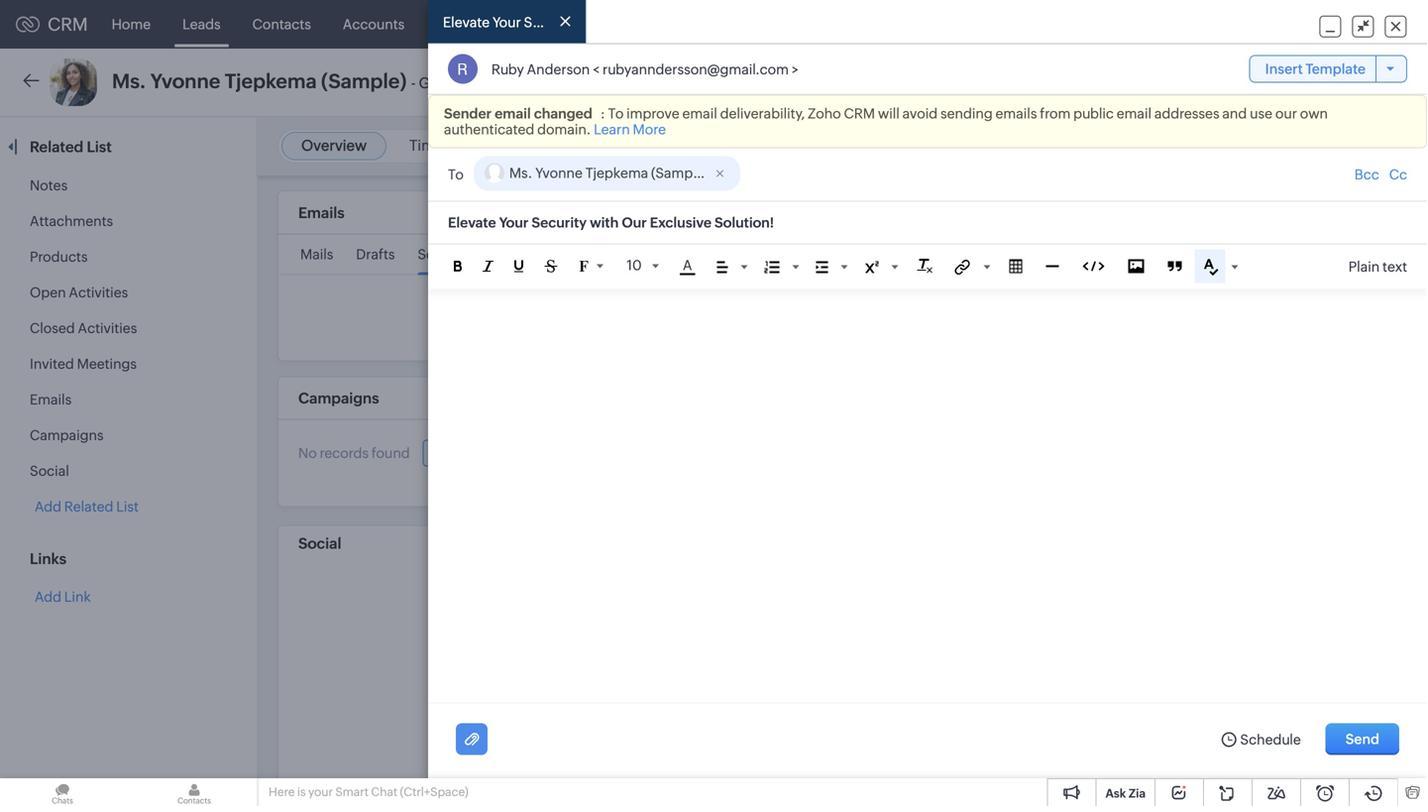 Task type: locate. For each thing, give the bounding box(es) containing it.
(sample) for ms. yvonne tjepkema (sample) - grayson
[[321, 70, 407, 93]]

smart
[[335, 785, 369, 799]]

0 vertical spatial campaigns
[[298, 390, 379, 407]]

email right sender
[[495, 105, 531, 121]]

update
[[1268, 144, 1311, 159]]

meetings
[[570, 16, 630, 32], [77, 356, 137, 372]]

activities
[[69, 285, 128, 300], [78, 320, 137, 336]]

1 vertical spatial campaigns
[[30, 427, 104, 443]]

add link
[[35, 589, 91, 605]]

insert template
[[1266, 61, 1366, 77]]

(sample) left -
[[321, 70, 407, 93]]

links
[[30, 550, 67, 568]]

0 vertical spatial ms.
[[112, 70, 146, 93]]

0 vertical spatial yvonne
[[150, 70, 220, 93]]

0 horizontal spatial yvonne
[[150, 70, 220, 93]]

meetings down closed activities
[[77, 356, 137, 372]]

contacts link
[[237, 0, 327, 48]]

activities up invited meetings link
[[78, 320, 137, 336]]

improve
[[627, 105, 680, 121]]

avoid
[[903, 105, 938, 121]]

1 horizontal spatial yvonne
[[536, 165, 583, 181]]

here is your smart chat (ctrl+space)
[[269, 785, 469, 799]]

1 horizontal spatial :
[[1314, 144, 1318, 159]]

related up the notes link
[[30, 138, 83, 156]]

your
[[308, 785, 333, 799]]

0 horizontal spatial emails
[[30, 392, 72, 408]]

zia
[[1129, 787, 1146, 800]]

emails down invited
[[30, 392, 72, 408]]

crm link
[[16, 14, 88, 34]]

0 vertical spatial add
[[35, 499, 61, 515]]

overview
[[301, 137, 367, 154]]

template
[[1306, 61, 1366, 77]]

1 vertical spatial (sample)
[[651, 165, 709, 181]]

yvonne for ms. yvonne tjepkema (sample) - grayson
[[150, 70, 220, 93]]

yvonne down domain.
[[536, 165, 583, 181]]

no
[[298, 445, 317, 461]]

use
[[1250, 105, 1273, 121]]

0 horizontal spatial campaigns
[[30, 427, 104, 443]]

1 vertical spatial tjepkema
[[586, 165, 649, 181]]

emails up mails
[[298, 204, 345, 221]]

email right improve
[[683, 105, 718, 121]]

1 horizontal spatial emails
[[298, 204, 345, 221]]

0 vertical spatial meetings
[[570, 16, 630, 32]]

1 horizontal spatial tjepkema
[[586, 165, 649, 181]]

ask zia
[[1106, 787, 1146, 800]]

crm left will at the right top of the page
[[844, 105, 876, 121]]

chat
[[371, 785, 398, 799]]

profile image
[[1339, 8, 1370, 40]]

ms. for ms. yvonne tjepkema (sample) - grayson
[[112, 70, 146, 93]]

meetings inside meetings link
[[570, 16, 630, 32]]

1 horizontal spatial list
[[116, 499, 139, 515]]

(sample) down more
[[651, 165, 709, 181]]

spell check image
[[1204, 259, 1219, 276]]

crm inside 'to improve email deliverability, zoho crm will avoid sending emails from public email addresses and use our own authenticated domain.'
[[844, 105, 876, 121]]

products link
[[30, 249, 88, 265]]

social down no
[[298, 535, 342, 552]]

yvonne
[[150, 70, 220, 93], [536, 165, 583, 181]]

(sample) for ms. yvonne tjepkema (sample)
[[651, 165, 709, 181]]

1 vertical spatial activities
[[78, 320, 137, 336]]

deliverability,
[[720, 105, 805, 121]]

changed
[[534, 105, 593, 121]]

indent image
[[817, 261, 829, 273]]

0 vertical spatial tjepkema
[[225, 70, 317, 93]]

1 horizontal spatial to
[[608, 105, 624, 121]]

1 vertical spatial :
[[1314, 144, 1318, 159]]

tjepkema down learn
[[586, 165, 649, 181]]

links image
[[955, 259, 971, 275]]

closed
[[30, 320, 75, 336]]

to for to
[[448, 166, 464, 182]]

add left link
[[35, 589, 61, 605]]

social
[[30, 463, 69, 479], [298, 535, 342, 552]]

to left more
[[608, 105, 624, 121]]

list image
[[765, 261, 780, 273]]

0 horizontal spatial crm
[[48, 14, 88, 34]]

home
[[112, 16, 151, 32]]

grayson
[[419, 74, 477, 92]]

attachments
[[30, 213, 113, 229]]

1 email from the left
[[495, 105, 531, 121]]

leads link
[[167, 0, 237, 48]]

0 horizontal spatial email
[[495, 105, 531, 121]]

: right changed
[[601, 105, 608, 121]]

ms. yvonne tjepkema (sample)
[[509, 165, 709, 181]]

list
[[87, 138, 112, 156], [116, 499, 139, 515]]

add for add link
[[35, 589, 61, 605]]

timeline
[[409, 137, 468, 154]]

2 horizontal spatial email
[[1117, 105, 1152, 121]]

add down social link
[[35, 499, 61, 515]]

0 vertical spatial list
[[87, 138, 112, 156]]

0 horizontal spatial ms.
[[112, 70, 146, 93]]

leads
[[183, 16, 221, 32]]

crm right the logo
[[48, 14, 88, 34]]

schedule
[[1241, 732, 1302, 748]]

0 vertical spatial (sample)
[[321, 70, 407, 93]]

learn more
[[594, 121, 666, 137]]

authenticated
[[444, 121, 535, 137]]

3 email from the left
[[1117, 105, 1152, 121]]

contacts image
[[132, 778, 257, 806]]

create menu element
[[1079, 0, 1127, 48]]

closed activities link
[[30, 320, 137, 336]]

profile element
[[1327, 0, 1382, 48]]

0 horizontal spatial tjepkema
[[225, 70, 317, 93]]

1 vertical spatial ms.
[[509, 165, 533, 181]]

our
[[1276, 105, 1298, 121]]

2 add from the top
[[35, 589, 61, 605]]

1 horizontal spatial crm
[[844, 105, 876, 121]]

emails
[[298, 204, 345, 221], [30, 392, 72, 408]]

0 vertical spatial activities
[[69, 285, 128, 300]]

notes link
[[30, 177, 68, 193]]

0 horizontal spatial (sample)
[[321, 70, 407, 93]]

insert
[[1266, 61, 1304, 77]]

mails
[[300, 246, 334, 262]]

campaigns down emails link
[[30, 427, 104, 443]]

add
[[35, 499, 61, 515], [35, 589, 61, 605]]

related
[[30, 138, 83, 156], [64, 499, 113, 515]]

: left a
[[1314, 144, 1318, 159]]

email
[[495, 105, 531, 121], [683, 105, 718, 121], [1117, 105, 1152, 121]]

related list
[[30, 138, 115, 156]]

1 horizontal spatial (sample)
[[651, 165, 709, 181]]

a
[[1321, 144, 1328, 159]]

domain.
[[538, 121, 591, 137]]

tjepkema down the contacts link on the left top of the page
[[225, 70, 317, 93]]

add for add related list
[[35, 499, 61, 515]]

activities up closed activities
[[69, 285, 128, 300]]

signals element
[[1168, 0, 1206, 49]]

related down social link
[[64, 499, 113, 515]]

email right public
[[1117, 105, 1152, 121]]

1 vertical spatial add
[[35, 589, 61, 605]]

open
[[30, 285, 66, 300]]

1 vertical spatial to
[[448, 166, 464, 182]]

tasks
[[504, 16, 539, 32]]

(ctrl+space)
[[400, 785, 469, 799]]

meetings right tasks link
[[570, 16, 630, 32]]

0 horizontal spatial social
[[30, 463, 69, 479]]

1 vertical spatial emails
[[30, 392, 72, 408]]

1 add from the top
[[35, 499, 61, 515]]

1 horizontal spatial email
[[683, 105, 718, 121]]

1 horizontal spatial social
[[298, 535, 342, 552]]

is
[[297, 785, 306, 799]]

social down the campaigns 'link' on the bottom left
[[30, 463, 69, 479]]

1 horizontal spatial ms.
[[509, 165, 533, 181]]

to down timeline 'link'
[[448, 166, 464, 182]]

0 vertical spatial to
[[608, 105, 624, 121]]

ms. down home link
[[112, 70, 146, 93]]

ms. for ms. yvonne tjepkema (sample)
[[509, 165, 533, 181]]

-
[[411, 74, 416, 92]]

to inside 'to improve email deliverability, zoho crm will avoid sending emails from public email addresses and use our own authenticated domain.'
[[608, 105, 624, 121]]

tjepkema
[[225, 70, 317, 93], [586, 165, 649, 181]]

0 horizontal spatial to
[[448, 166, 464, 182]]

yvonne down leads
[[150, 70, 220, 93]]

campaigns
[[298, 390, 379, 407], [30, 427, 104, 443]]

1 vertical spatial meetings
[[77, 356, 137, 372]]

chats image
[[0, 778, 125, 806]]

cc
[[1390, 166, 1408, 182]]

campaigns up records on the left bottom of the page
[[298, 390, 379, 407]]

1 horizontal spatial meetings
[[570, 16, 630, 32]]

1 vertical spatial crm
[[844, 105, 876, 121]]

0 horizontal spatial :
[[601, 105, 608, 121]]

insert template button
[[1250, 55, 1408, 83]]

to
[[608, 105, 624, 121], [448, 166, 464, 182]]

1 vertical spatial yvonne
[[536, 165, 583, 181]]

learn
[[594, 121, 630, 137]]

ms.
[[112, 70, 146, 93], [509, 165, 533, 181]]

ms. down authenticated
[[509, 165, 533, 181]]

1 vertical spatial list
[[116, 499, 139, 515]]



Task type: describe. For each thing, give the bounding box(es) containing it.
send button
[[1326, 723, 1400, 755]]

previous record image
[[1350, 76, 1359, 89]]

activities for open activities
[[69, 285, 128, 300]]

0 horizontal spatial meetings
[[77, 356, 137, 372]]

2 email from the left
[[683, 105, 718, 121]]

ask
[[1106, 787, 1127, 800]]

last
[[1240, 144, 1265, 159]]

ms. yvonne tjepkema (sample) - grayson
[[112, 70, 477, 93]]

sender
[[444, 105, 492, 121]]

and
[[1223, 105, 1248, 121]]

link
[[64, 589, 91, 605]]

deals
[[437, 16, 472, 32]]

closed activities
[[30, 320, 137, 336]]

plain text
[[1349, 259, 1408, 274]]

to for to improve email deliverability, zoho crm will avoid sending emails from public email addresses and use our own authenticated domain.
[[608, 105, 624, 121]]

to improve email deliverability, zoho crm will avoid sending emails from public email addresses and use our own authenticated domain.
[[444, 105, 1329, 137]]

here
[[269, 785, 295, 799]]

notes
[[30, 177, 68, 193]]

search image
[[1139, 16, 1156, 33]]

social link
[[30, 463, 69, 479]]

0 vertical spatial :
[[601, 105, 608, 121]]

no records found
[[298, 445, 410, 461]]

yvonne for ms. yvonne tjepkema (sample)
[[536, 165, 583, 181]]

addresses
[[1155, 105, 1220, 121]]

create menu image
[[1091, 12, 1115, 36]]

0 vertical spatial emails
[[298, 204, 345, 221]]

open activities
[[30, 285, 128, 300]]

1 horizontal spatial campaigns
[[298, 390, 379, 407]]

1 vertical spatial social
[[298, 535, 342, 552]]

accounts
[[343, 16, 405, 32]]

learn more link
[[594, 121, 666, 137]]

10 link
[[625, 254, 659, 276]]

Subject text field
[[428, 202, 1428, 243]]

while
[[1331, 144, 1363, 159]]

emails link
[[30, 392, 72, 408]]

search element
[[1127, 0, 1168, 49]]

invited meetings
[[30, 356, 137, 372]]

public
[[1074, 105, 1114, 121]]

sending
[[941, 105, 993, 121]]

products
[[30, 249, 88, 265]]

campaigns link
[[30, 427, 104, 443]]

next record image
[[1383, 76, 1396, 89]]

overview link
[[301, 137, 367, 154]]

0 horizontal spatial list
[[87, 138, 112, 156]]

records
[[320, 445, 369, 461]]

a link
[[680, 257, 696, 275]]

alignment image
[[717, 261, 728, 273]]

accounts link
[[327, 0, 421, 48]]

more
[[633, 121, 666, 137]]

script image
[[865, 261, 879, 273]]

attachments link
[[30, 213, 113, 229]]

tjepkema for ms. yvonne tjepkema (sample) - grayson
[[225, 70, 317, 93]]

signals image
[[1180, 16, 1194, 33]]

10
[[627, 257, 642, 273]]

timeline link
[[409, 137, 468, 154]]

logo image
[[16, 16, 40, 32]]

0 vertical spatial related
[[30, 138, 83, 156]]

home link
[[96, 0, 167, 48]]

activities for closed activities
[[78, 320, 137, 336]]

a
[[683, 257, 693, 273]]

0 vertical spatial crm
[[48, 14, 88, 34]]

calendar image
[[1218, 16, 1234, 32]]

0 vertical spatial social
[[30, 463, 69, 479]]

meetings link
[[555, 0, 646, 48]]

send
[[1346, 731, 1380, 747]]

sender email changed
[[444, 105, 593, 121]]

text
[[1383, 259, 1408, 274]]

ago
[[1365, 144, 1388, 159]]

from
[[1040, 105, 1071, 121]]

edit button
[[1203, 66, 1269, 98]]

invited
[[30, 356, 74, 372]]

tasks link
[[488, 0, 555, 48]]

zoho
[[808, 105, 841, 121]]

scheduled
[[418, 246, 487, 262]]

add related list
[[35, 499, 139, 515]]

last update : a while ago
[[1240, 144, 1388, 159]]

emails
[[996, 105, 1038, 121]]

will
[[878, 105, 900, 121]]

plain
[[1349, 259, 1380, 274]]

own
[[1301, 105, 1329, 121]]

open activities link
[[30, 285, 128, 300]]

bcc
[[1355, 166, 1380, 182]]

edit
[[1223, 74, 1248, 90]]

drafts
[[356, 246, 395, 262]]

1 vertical spatial related
[[64, 499, 113, 515]]

tjepkema for ms. yvonne tjepkema (sample)
[[586, 165, 649, 181]]

contacts
[[252, 16, 311, 32]]

invited meetings link
[[30, 356, 137, 372]]



Task type: vqa. For each thing, say whether or not it's contained in the screenshot.
Other Modules field
no



